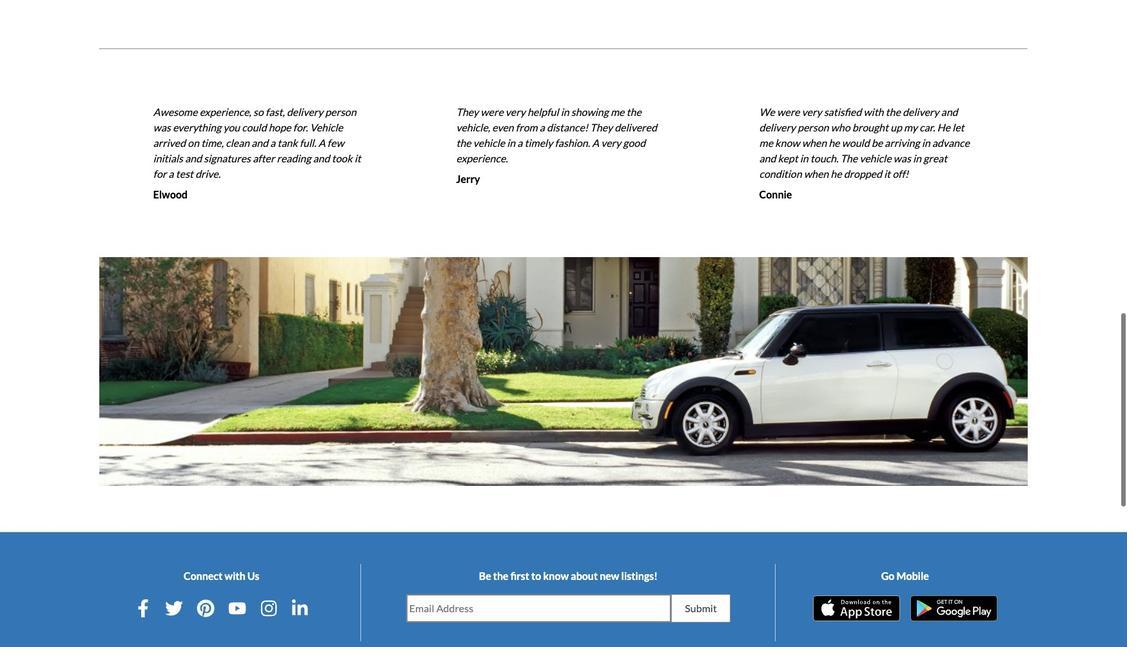 Task type: vqa. For each thing, say whether or not it's contained in the screenshot.
Get Your Offer button
no



Task type: locate. For each thing, give the bounding box(es) containing it.
very for satisfied
[[802, 106, 822, 118]]

it
[[355, 152, 361, 164], [885, 168, 891, 180]]

and up after on the left top of page
[[252, 137, 268, 149]]

vehicle
[[310, 121, 343, 134]]

person left who
[[798, 121, 830, 134]]

connect
[[184, 570, 223, 583]]

were
[[481, 106, 504, 118], [778, 106, 800, 118]]

delivery
[[287, 106, 323, 118], [903, 106, 940, 118], [760, 121, 796, 134]]

me up delivered
[[611, 106, 625, 118]]

with up brought on the right top of the page
[[864, 106, 884, 118]]

they down showing
[[591, 121, 613, 134]]

off!
[[893, 168, 909, 180]]

a
[[319, 137, 326, 149], [592, 137, 600, 149]]

me inside they were very helpful in showing me the vehicle, even from a distance! they delivered the vehicle in a timely fashion. a very good experience.
[[611, 106, 625, 118]]

0 vertical spatial was
[[153, 121, 171, 134]]

0 vertical spatial when
[[803, 137, 827, 149]]

2 a from the left
[[592, 137, 600, 149]]

he down touch.
[[831, 168, 842, 180]]

me down we
[[760, 137, 774, 149]]

be
[[479, 570, 492, 583]]

0 horizontal spatial know
[[544, 570, 569, 583]]

arriving
[[885, 137, 921, 149]]

0 horizontal spatial very
[[506, 106, 526, 118]]

he
[[829, 137, 840, 149], [831, 168, 842, 180]]

showing
[[572, 106, 609, 118]]

when down touch.
[[805, 168, 829, 180]]

me
[[611, 106, 625, 118], [760, 137, 774, 149]]

first
[[511, 570, 530, 583]]

with
[[864, 106, 884, 118], [225, 570, 246, 583]]

1 horizontal spatial were
[[778, 106, 800, 118]]

initials
[[153, 152, 183, 164]]

the inside we were very satisfied with the delivery and delivery person who brought up my car. he let me know when he would be arriving in advance and kept in touch. the vehicle was in great condition when he dropped it off!
[[886, 106, 901, 118]]

when
[[803, 137, 827, 149], [805, 168, 829, 180]]

a inside awesome experience, so fast, delivery person was everything you could hope for. vehicle arrived on time, clean and a tank full. a few initials and signatures after reading and took it for a test drive.
[[319, 137, 326, 149]]

new
[[600, 570, 620, 583]]

it left "off!"
[[885, 168, 891, 180]]

car.
[[920, 121, 936, 134]]

the up up
[[886, 106, 901, 118]]

with left us
[[225, 570, 246, 583]]

2 horizontal spatial very
[[802, 106, 822, 118]]

timely
[[525, 137, 553, 149]]

1 vertical spatial it
[[885, 168, 891, 180]]

0 vertical spatial person
[[325, 106, 357, 118]]

test
[[176, 168, 193, 180]]

it right took
[[355, 152, 361, 164]]

know up kept in the right of the page
[[776, 137, 801, 149]]

1 horizontal spatial very
[[602, 137, 622, 149]]

me inside we were very satisfied with the delivery and delivery person who brought up my car. he let me know when he would be arriving in advance and kept in touch. the vehicle was in great condition when he dropped it off!
[[760, 137, 774, 149]]

1 vertical spatial was
[[894, 152, 912, 164]]

know right to
[[544, 570, 569, 583]]

clean
[[226, 137, 250, 149]]

2 were from the left
[[778, 106, 800, 118]]

the
[[627, 106, 642, 118], [886, 106, 901, 118], [457, 137, 472, 149], [493, 570, 509, 583]]

1 vertical spatial vehicle
[[860, 152, 892, 164]]

after
[[253, 152, 275, 164]]

were up even
[[481, 106, 504, 118]]

awesome experience, so fast, delivery person was everything you could hope for. vehicle arrived on time, clean and a tank full. a few initials and signatures after reading and took it for a test drive.
[[153, 106, 361, 180]]

1 horizontal spatial they
[[591, 121, 613, 134]]

very
[[506, 106, 526, 118], [802, 106, 822, 118], [602, 137, 622, 149]]

1 vertical spatial with
[[225, 570, 246, 583]]

delivery down we
[[760, 121, 796, 134]]

awesome
[[153, 106, 198, 118]]

0 horizontal spatial was
[[153, 121, 171, 134]]

very for helpful
[[506, 106, 526, 118]]

delivered
[[615, 121, 657, 134]]

in left great on the right top of page
[[914, 152, 922, 164]]

was
[[153, 121, 171, 134], [894, 152, 912, 164]]

very left satisfied
[[802, 106, 822, 118]]

0 vertical spatial vehicle
[[474, 137, 505, 149]]

vehicle,
[[457, 121, 491, 134]]

to
[[532, 570, 542, 583]]

was up arrived
[[153, 121, 171, 134]]

us
[[248, 570, 260, 583]]

from
[[516, 121, 538, 134]]

a
[[540, 121, 545, 134], [270, 137, 276, 149], [518, 137, 523, 149], [169, 168, 174, 180]]

1 vertical spatial me
[[760, 137, 774, 149]]

very up the 'from'
[[506, 106, 526, 118]]

and
[[942, 106, 959, 118], [252, 137, 268, 149], [185, 152, 202, 164], [313, 152, 330, 164], [760, 152, 777, 164]]

a inside they were very helpful in showing me the vehicle, even from a distance! they delivered the vehicle in a timely fashion. a very good experience.
[[592, 137, 600, 149]]

0 horizontal spatial a
[[319, 137, 326, 149]]

few
[[328, 137, 344, 149]]

were for delivery
[[778, 106, 800, 118]]

time,
[[201, 137, 224, 149]]

he down who
[[829, 137, 840, 149]]

was inside we were very satisfied with the delivery and delivery person who brought up my car. he let me know when he would be arriving in advance and kept in touch. the vehicle was in great condition when he dropped it off!
[[894, 152, 912, 164]]

mobile
[[897, 570, 930, 583]]

were inside we were very satisfied with the delivery and delivery person who brought up my car. he let me know when he would be arriving in advance and kept in touch. the vehicle was in great condition when he dropped it off!
[[778, 106, 800, 118]]

advance
[[933, 137, 970, 149]]

0 vertical spatial with
[[864, 106, 884, 118]]

facebook image
[[134, 600, 152, 618]]

0 horizontal spatial person
[[325, 106, 357, 118]]

instagram image
[[260, 600, 278, 618]]

a right the full.
[[319, 137, 326, 149]]

they were very helpful in showing me the vehicle, even from a distance! they delivered the vehicle in a timely fashion. a very good experience.
[[457, 106, 657, 164]]

know
[[776, 137, 801, 149], [544, 570, 569, 583]]

be the first to know about new listings!
[[479, 570, 658, 583]]

in
[[561, 106, 570, 118], [507, 137, 516, 149], [923, 137, 931, 149], [801, 152, 809, 164], [914, 152, 922, 164]]

1 horizontal spatial person
[[798, 121, 830, 134]]

1 horizontal spatial it
[[885, 168, 891, 180]]

and down 'on'
[[185, 152, 202, 164]]

vehicle up experience.
[[474, 137, 505, 149]]

a down the 'from'
[[518, 137, 523, 149]]

person up vehicle
[[325, 106, 357, 118]]

they
[[457, 106, 479, 118], [591, 121, 613, 134]]

0 horizontal spatial with
[[225, 570, 246, 583]]

youtube image
[[228, 600, 246, 618]]

0 horizontal spatial were
[[481, 106, 504, 118]]

1 a from the left
[[319, 137, 326, 149]]

1 horizontal spatial vehicle
[[860, 152, 892, 164]]

get it on google play image
[[911, 596, 998, 622]]

0 horizontal spatial delivery
[[287, 106, 323, 118]]

submit button
[[672, 595, 731, 623]]

experience,
[[200, 106, 251, 118]]

dropped
[[844, 168, 883, 180]]

0 horizontal spatial vehicle
[[474, 137, 505, 149]]

1 were from the left
[[481, 106, 504, 118]]

0 vertical spatial know
[[776, 137, 801, 149]]

in up distance!
[[561, 106, 570, 118]]

was down arriving on the top right
[[894, 152, 912, 164]]

1 horizontal spatial a
[[592, 137, 600, 149]]

elwood
[[153, 188, 188, 201]]

1 horizontal spatial know
[[776, 137, 801, 149]]

very inside we were very satisfied with the delivery and delivery person who brought up my car. he let me know when he would be arriving in advance and kept in touch. the vehicle was in great condition when he dropped it off!
[[802, 106, 822, 118]]

0 horizontal spatial it
[[355, 152, 361, 164]]

a for very
[[592, 137, 600, 149]]

1 horizontal spatial was
[[894, 152, 912, 164]]

vehicle inside they were very helpful in showing me the vehicle, even from a distance! they delivered the vehicle in a timely fashion. a very good experience.
[[474, 137, 505, 149]]

for.
[[293, 121, 308, 134]]

they up vehicle,
[[457, 106, 479, 118]]

in down even
[[507, 137, 516, 149]]

full.
[[300, 137, 317, 149]]

person
[[325, 106, 357, 118], [798, 121, 830, 134]]

when up touch.
[[803, 137, 827, 149]]

the
[[841, 152, 858, 164]]

1 vertical spatial person
[[798, 121, 830, 134]]

1 horizontal spatial with
[[864, 106, 884, 118]]

1 horizontal spatial me
[[760, 137, 774, 149]]

connie
[[760, 188, 793, 201]]

vehicle inside we were very satisfied with the delivery and delivery person who brought up my car. he let me know when he would be arriving in advance and kept in touch. the vehicle was in great condition when he dropped it off!
[[860, 152, 892, 164]]

were right we
[[778, 106, 800, 118]]

vehicle down be
[[860, 152, 892, 164]]

good
[[624, 137, 646, 149]]

a right fashion.
[[592, 137, 600, 149]]

go
[[882, 570, 895, 583]]

touch.
[[811, 152, 839, 164]]

0 vertical spatial me
[[611, 106, 625, 118]]

and up condition
[[760, 152, 777, 164]]

0 horizontal spatial they
[[457, 106, 479, 118]]

1 vertical spatial they
[[591, 121, 613, 134]]

0 vertical spatial it
[[355, 152, 361, 164]]

2 horizontal spatial delivery
[[903, 106, 940, 118]]

were inside they were very helpful in showing me the vehicle, even from a distance! they delivered the vehicle in a timely fashion. a very good experience.
[[481, 106, 504, 118]]

delivery up car. at the right of the page
[[903, 106, 940, 118]]

vehicle
[[474, 137, 505, 149], [860, 152, 892, 164]]

0 vertical spatial they
[[457, 106, 479, 118]]

experience.
[[457, 152, 508, 164]]

in right kept in the right of the page
[[801, 152, 809, 164]]

1 horizontal spatial delivery
[[760, 121, 796, 134]]

1 vertical spatial when
[[805, 168, 829, 180]]

0 horizontal spatial me
[[611, 106, 625, 118]]

very left good
[[602, 137, 622, 149]]

1 vertical spatial he
[[831, 168, 842, 180]]

condition
[[760, 168, 803, 180]]

were for vehicle,
[[481, 106, 504, 118]]

delivery up for.
[[287, 106, 323, 118]]



Task type: describe. For each thing, give the bounding box(es) containing it.
hope
[[269, 121, 291, 134]]

pinterest image
[[197, 600, 215, 618]]

1 vertical spatial know
[[544, 570, 569, 583]]

who
[[832, 121, 851, 134]]

you
[[223, 121, 240, 134]]

great
[[924, 152, 948, 164]]

a right for
[[169, 168, 174, 180]]

tank
[[278, 137, 298, 149]]

could
[[242, 121, 267, 134]]

would
[[842, 137, 870, 149]]

delivery inside awesome experience, so fast, delivery person was everything you could hope for. vehicle arrived on time, clean and a tank full. a few initials and signatures after reading and took it for a test drive.
[[287, 106, 323, 118]]

arrived
[[153, 137, 186, 149]]

in down car. at the right of the page
[[923, 137, 931, 149]]

was inside awesome experience, so fast, delivery person was everything you could hope for. vehicle arrived on time, clean and a tank full. a few initials and signatures after reading and took it for a test drive.
[[153, 121, 171, 134]]

let
[[953, 121, 965, 134]]

it inside we were very satisfied with the delivery and delivery person who brought up my car. he let me know when he would be arriving in advance and kept in touch. the vehicle was in great condition when he dropped it off!
[[885, 168, 891, 180]]

a left tank
[[270, 137, 276, 149]]

fashion.
[[555, 137, 591, 149]]

for
[[153, 168, 167, 180]]

my
[[905, 121, 918, 134]]

distance!
[[547, 121, 589, 134]]

he
[[938, 121, 951, 134]]

everything
[[173, 121, 221, 134]]

Email Address email field
[[407, 595, 671, 623]]

up
[[891, 121, 903, 134]]

it inside awesome experience, so fast, delivery person was everything you could hope for. vehicle arrived on time, clean and a tank full. a few initials and signatures after reading and took it for a test drive.
[[355, 152, 361, 164]]

fast,
[[266, 106, 285, 118]]

know inside we were very satisfied with the delivery and delivery person who brought up my car. he let me know when he would be arriving in advance and kept in touch. the vehicle was in great condition when he dropped it off!
[[776, 137, 801, 149]]

with inside we were very satisfied with the delivery and delivery person who brought up my car. he let me know when he would be arriving in advance and kept in touch. the vehicle was in great condition when he dropped it off!
[[864, 106, 884, 118]]

twitter image
[[165, 600, 183, 618]]

kept
[[779, 152, 799, 164]]

connect with us
[[184, 570, 260, 583]]

linkedin image
[[291, 600, 309, 618]]

the up delivered
[[627, 106, 642, 118]]

the down vehicle,
[[457, 137, 472, 149]]

we
[[760, 106, 776, 118]]

brought
[[853, 121, 889, 134]]

listings!
[[622, 570, 658, 583]]

on
[[188, 137, 199, 149]]

person inside awesome experience, so fast, delivery person was everything you could hope for. vehicle arrived on time, clean and a tank full. a few initials and signatures after reading and took it for a test drive.
[[325, 106, 357, 118]]

a down helpful
[[540, 121, 545, 134]]

and up he
[[942, 106, 959, 118]]

drive.
[[195, 168, 221, 180]]

and down the full.
[[313, 152, 330, 164]]

satisfied
[[824, 106, 862, 118]]

even
[[493, 121, 514, 134]]

person inside we were very satisfied with the delivery and delivery person who brought up my car. he let me know when he would be arriving in advance and kept in touch. the vehicle was in great condition when he dropped it off!
[[798, 121, 830, 134]]

be
[[872, 137, 883, 149]]

so
[[253, 106, 264, 118]]

submit
[[686, 603, 717, 615]]

reading
[[277, 152, 311, 164]]

signatures
[[204, 152, 251, 164]]

jerry
[[457, 173, 481, 185]]

took
[[332, 152, 353, 164]]

we were very satisfied with the delivery and delivery person who brought up my car. he let me know when he would be arriving in advance and kept in touch. the vehicle was in great condition when he dropped it off!
[[760, 106, 970, 180]]

go mobile
[[882, 570, 930, 583]]

0 vertical spatial he
[[829, 137, 840, 149]]

helpful
[[528, 106, 559, 118]]

download on the app store image
[[814, 596, 901, 622]]

the right be
[[493, 570, 509, 583]]

about
[[571, 570, 598, 583]]

a for few
[[319, 137, 326, 149]]



